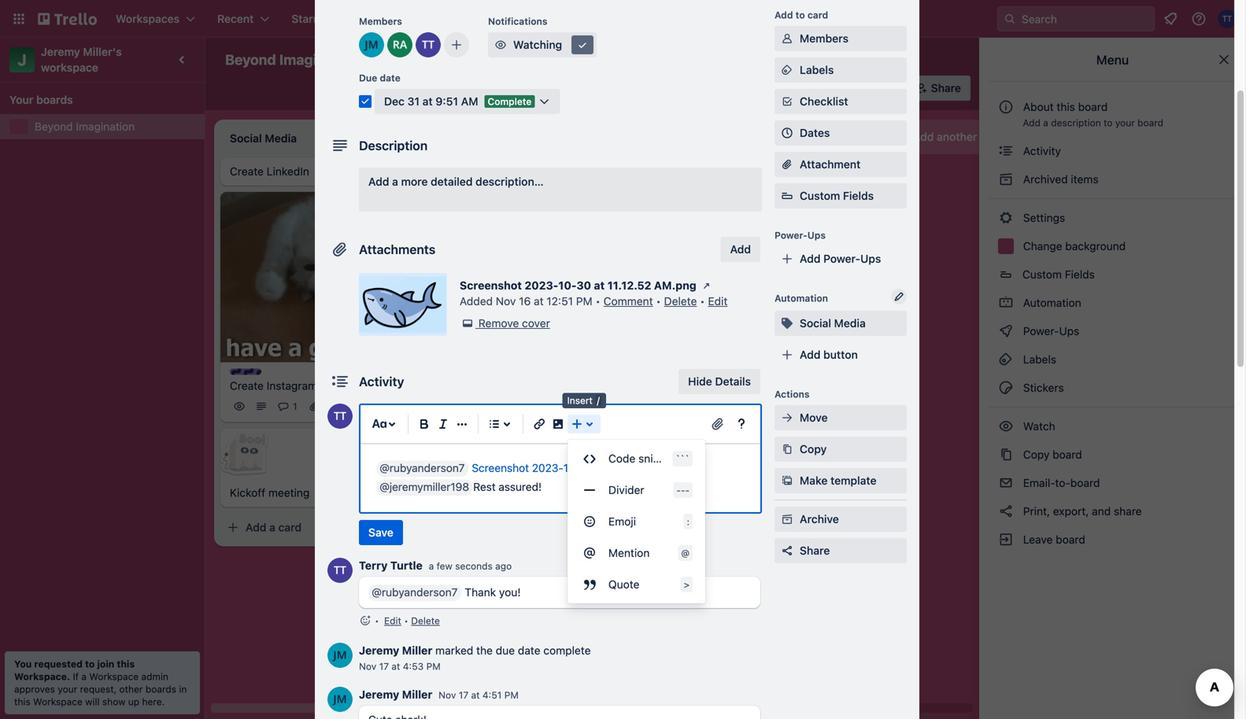 Task type: locate. For each thing, give the bounding box(es) containing it.
sm image inside move link
[[779, 410, 795, 426]]

description
[[1051, 117, 1101, 128]]

1 vertical spatial jeremy
[[359, 644, 399, 657]]

create
[[466, 12, 501, 25], [230, 165, 264, 178], [230, 380, 264, 393]]

0 vertical spatial edit link
[[708, 295, 728, 308]]

this inside if a workspace admin approves your request, other boards in this workspace will show up here.
[[14, 697, 30, 708]]

1 vertical spatial card
[[502, 420, 525, 433]]

boards down admin
[[146, 684, 176, 695]]

2 horizontal spatial ups
[[1059, 325, 1080, 338]]

1 vertical spatial to
[[1104, 117, 1113, 128]]

pm down the screenshot 2023-10-30 at 11.12.52 am.png
[[576, 295, 593, 308]]

0 vertical spatial labels
[[800, 63, 834, 76]]

leave board
[[1020, 533, 1086, 546]]

thank
[[465, 586, 496, 599]]

notifications
[[488, 16, 548, 27]]

copy
[[800, 443, 827, 456], [1023, 448, 1050, 461]]

jeremy inside jeremy miller's workspace
[[41, 45, 80, 58]]

a down kickoff meeting
[[269, 521, 275, 534]]

@rubyanderson7 inside @rubyanderson7 screenshot 2023-10-30 at 11.12.52 am.png @jeremymiller198 rest assured!
[[380, 462, 465, 475]]

0 vertical spatial fields
[[843, 189, 874, 202]]

1 horizontal spatial boards
[[146, 684, 176, 695]]

0 vertical spatial share button
[[909, 76, 971, 101]]

30 inside @rubyanderson7 screenshot 2023-10-30 at 11.12.52 am.png @jeremymiller198 rest assured!
[[580, 462, 594, 475]]

2 vertical spatial workspace
[[33, 697, 83, 708]]

sm image for copy 'link'
[[779, 442, 795, 457]]

button
[[824, 348, 858, 361]]

30
[[577, 279, 591, 292], [580, 462, 594, 475]]

sm image inside checklist link
[[779, 94, 795, 109]]

1 horizontal spatial ups
[[861, 252, 881, 265]]

at inside @rubyanderson7 screenshot 2023-10-30 at 11.12.52 am.png @jeremymiller198 rest assured!
[[597, 462, 606, 475]]

beyond imagination down your boards with 1 items element
[[35, 120, 135, 133]]

imagination up due at the left
[[279, 51, 359, 68]]

workspace down add members to card image
[[427, 53, 485, 66]]

terry turtle (terryturtle) image right filters
[[841, 77, 863, 99]]

sm image inside social media button
[[779, 316, 795, 331]]

1 vertical spatial members
[[800, 32, 849, 45]]

insert /
[[567, 395, 600, 406]]

dates button
[[775, 120, 907, 146]]

custom down change
[[1023, 268, 1062, 281]]

automation
[[775, 293, 828, 304], [1020, 296, 1082, 309]]

date
[[380, 72, 401, 83], [518, 644, 541, 657]]

@rubyanderson7 for @rubyanderson7 thank you!
[[372, 586, 458, 599]]

labels link up stickers link
[[989, 347, 1237, 372]]

0 horizontal spatial power-ups
[[775, 230, 826, 241]]

print, export, and share link
[[989, 499, 1237, 524]]

a right if
[[81, 672, 87, 683]]

card left link icon
[[502, 420, 525, 433]]

description…
[[476, 175, 544, 188]]

0 vertical spatial nov
[[496, 295, 516, 308]]

custom fields button down create from template… image
[[775, 188, 907, 204]]

1 vertical spatial 2023-
[[532, 462, 564, 475]]

0 horizontal spatial your
[[58, 684, 77, 695]]

card up members link
[[808, 9, 828, 20]]

copy up email-
[[1023, 448, 1050, 461]]

sm image for checklist link
[[779, 94, 795, 109]]

miller
[[402, 644, 433, 657], [402, 689, 433, 702]]

17 left 4:51
[[459, 690, 469, 701]]

0 horizontal spatial terry turtle (terryturtle) image
[[328, 404, 353, 429]]

boards right your in the top left of the page
[[36, 93, 73, 106]]

mark due date as complete image
[[359, 95, 372, 108]]

sm image for settings link at the right of the page
[[998, 210, 1014, 226]]

0 horizontal spatial date
[[380, 72, 401, 83]]

board inside copy board link
[[1053, 448, 1082, 461]]

sm image for archive link
[[779, 512, 795, 528]]

sm image inside the activity link
[[998, 143, 1014, 159]]

sm image
[[493, 37, 509, 53], [575, 37, 591, 53], [998, 172, 1014, 187], [998, 210, 1014, 226], [998, 324, 1014, 339], [998, 380, 1014, 396], [779, 410, 795, 426], [779, 442, 795, 457], [998, 476, 1014, 491], [998, 504, 1014, 520], [998, 532, 1014, 548]]

1 vertical spatial jeremy miller (jeremymiller198) image
[[598, 381, 617, 400]]

0 vertical spatial 30
[[577, 279, 591, 292]]

a left more
[[392, 175, 398, 188]]

0 vertical spatial 17
[[379, 661, 389, 672]]

code snippet image
[[580, 450, 599, 468]]

terry turtle (terryturtle) image
[[1218, 9, 1237, 28], [841, 77, 863, 99], [328, 404, 353, 429]]

background
[[1066, 240, 1126, 253]]

menu containing code snippet
[[568, 443, 705, 601]]

sm image for the activity link
[[998, 143, 1014, 159]]

2 vertical spatial ups
[[1059, 325, 1080, 338]]

11.12.52 up comment
[[608, 279, 651, 292]]

edit link left the • at the left of page
[[384, 616, 401, 627]]

menu
[[568, 443, 705, 601]]

sm image
[[779, 31, 795, 46], [779, 62, 795, 78], [674, 76, 696, 98], [779, 94, 795, 109], [998, 143, 1014, 159], [699, 278, 715, 294], [998, 295, 1014, 311], [460, 316, 476, 331], [779, 316, 795, 331], [998, 352, 1014, 368], [998, 419, 1014, 435], [998, 447, 1014, 463], [779, 473, 795, 489], [779, 512, 795, 528]]

sm image for labels link to the left
[[779, 62, 795, 78]]

0 vertical spatial 11.12.52
[[608, 279, 651, 292]]

sm image for move link
[[779, 410, 795, 426]]

1 horizontal spatial imagination
[[279, 51, 359, 68]]

terry turtle (terryturtle) image left /
[[576, 381, 595, 400]]

custom fields for menu
[[1023, 268, 1095, 281]]

0 vertical spatial delete
[[664, 295, 697, 308]]

0 horizontal spatial edit
[[384, 616, 401, 627]]

add members to card image
[[450, 37, 463, 53]]

fields down change background
[[1065, 268, 1095, 281]]

a inside about this board add a description to your board
[[1043, 117, 1049, 128]]

screenshot inside @rubyanderson7 screenshot 2023-10-30 at 11.12.52 am.png @jeremymiller198 rest assured!
[[472, 462, 529, 475]]

1 horizontal spatial copy
[[1023, 448, 1050, 461]]

2 horizontal spatial terry turtle (terryturtle) image
[[1218, 9, 1237, 28]]

2 horizontal spatial card
[[808, 9, 828, 20]]

back to home image
[[38, 6, 97, 31]]

members up star or unstar board image
[[359, 16, 402, 27]]

jeremy miller (jeremymiller198) image
[[359, 32, 384, 57], [397, 397, 416, 416], [328, 643, 353, 668], [328, 687, 353, 713]]

share button down archive link
[[775, 539, 907, 564]]

automation up social
[[775, 293, 828, 304]]

1 1 from the left
[[293, 401, 297, 412]]

1 horizontal spatial 1
[[324, 401, 328, 412]]

0 horizontal spatial nov
[[359, 661, 377, 672]]

1 horizontal spatial nov
[[439, 690, 456, 701]]

1 down "instagram"
[[293, 401, 297, 412]]

ups down automation link
[[1059, 325, 1080, 338]]

1 vertical spatial terry turtle (terryturtle) image
[[841, 77, 863, 99]]

detailed
[[431, 175, 473, 188]]

jeremy down nov 17 at 4:53 pm link
[[359, 689, 399, 702]]

board up to-
[[1053, 448, 1082, 461]]

add button button
[[775, 342, 907, 368]]

add reaction image
[[359, 613, 372, 629]]

sm image inside archived items link
[[998, 172, 1014, 187]]

this inside you requested to join this workspace.
[[117, 659, 135, 670]]

create linkedin link
[[230, 164, 413, 180]]

0 horizontal spatial this
[[14, 697, 30, 708]]

custom
[[800, 189, 840, 202], [1023, 268, 1062, 281]]

to up members link
[[796, 9, 805, 20]]

menu inside editor toolbar toolbar
[[568, 443, 705, 601]]

1 vertical spatial edit
[[384, 616, 401, 627]]

sm image for remove cover link
[[460, 316, 476, 331]]

fields
[[843, 189, 874, 202], [1065, 268, 1095, 281]]

code
[[609, 452, 636, 465]]

a
[[1043, 117, 1049, 128], [392, 175, 398, 188], [493, 420, 499, 433], [269, 521, 275, 534], [429, 561, 434, 572], [81, 672, 87, 683]]

1 vertical spatial create
[[230, 165, 264, 178]]

nov left 16 at the left of the page
[[496, 295, 516, 308]]

power-ups inside "link"
[[1020, 325, 1083, 338]]

date right due
[[518, 644, 541, 657]]

description
[[359, 138, 428, 153]]

board up print, export, and share
[[1071, 477, 1100, 490]]

0 vertical spatial @rubyanderson7
[[380, 462, 465, 475]]

Board name text field
[[217, 47, 367, 72]]

10- up "divider" icon
[[564, 462, 580, 475]]

11.12.52 inside @rubyanderson7 screenshot 2023-10-30 at 11.12.52 am.png @jeremymiller198 rest assured!
[[609, 462, 649, 475]]

share up add another list
[[931, 81, 961, 94]]

board down the export,
[[1056, 533, 1086, 546]]

2 horizontal spatial this
[[1057, 100, 1075, 113]]

delete
[[664, 295, 697, 308], [411, 616, 440, 627]]

miller down 4:53
[[402, 689, 433, 702]]

at left 4:51
[[471, 690, 480, 701]]

sm image inside make template link
[[779, 473, 795, 489]]

remove
[[479, 317, 519, 330]]

imagination down your boards with 1 items element
[[76, 120, 135, 133]]

0 horizontal spatial add a card button
[[220, 515, 397, 541]]

labels link down members link
[[775, 57, 907, 83]]

sm image for copy board link
[[998, 447, 1014, 463]]

italic ⌘i image
[[434, 415, 453, 434]]

2 vertical spatial card
[[278, 521, 302, 534]]

1 horizontal spatial jeremy miller (jeremymiller198) image
[[862, 77, 884, 99]]

jeremy up nov 17 at 4:53 pm link
[[359, 644, 399, 657]]

30 up added nov 16 at 12:51 pm
[[577, 279, 591, 292]]

date down star or unstar board image
[[380, 72, 401, 83]]

1 vertical spatial 10-
[[564, 462, 580, 475]]

jeremy miller (jeremymiller198) image
[[862, 77, 884, 99], [598, 381, 617, 400]]

0 vertical spatial labels link
[[775, 57, 907, 83]]

1 vertical spatial pm
[[426, 661, 441, 672]]

@rubyanderson7 up "@jeremymiller198"
[[380, 462, 465, 475]]

quote image
[[580, 576, 599, 594]]

at left code
[[597, 462, 606, 475]]

jeremy miller marked the due date complete nov 17 at 4:53 pm
[[359, 644, 591, 672]]

2 1 from the left
[[324, 401, 328, 412]]

2023- up assured!
[[532, 462, 564, 475]]

sm image for automation link
[[998, 295, 1014, 311]]

custom fields down create from template… image
[[800, 189, 874, 202]]

thinking
[[454, 174, 497, 187]]

1 down create instagram link
[[324, 401, 328, 412]]

create from template… image
[[850, 172, 863, 184]]

1 horizontal spatial add a card button
[[444, 415, 620, 440]]

kickoff meeting
[[230, 487, 310, 500]]

ruby anderson (rubyanderson7) image up dates button
[[882, 77, 904, 99]]

to left join
[[85, 659, 95, 670]]

sm image inside copy 'link'
[[779, 442, 795, 457]]

about
[[1023, 100, 1054, 113]]

sm image for leave board link
[[998, 532, 1014, 548]]

1 horizontal spatial labels
[[1020, 353, 1057, 366]]

create up workspace visible at the top left of page
[[466, 12, 501, 25]]

0 vertical spatial jeremy
[[41, 45, 80, 58]]

screenshot up "added"
[[460, 279, 522, 292]]

card down meeting at the left bottom
[[278, 521, 302, 534]]

sm image inside members link
[[779, 31, 795, 46]]

at
[[423, 95, 433, 108], [594, 279, 605, 292], [534, 295, 544, 308], [597, 462, 606, 475], [392, 661, 400, 672], [471, 690, 480, 701]]

workspace down join
[[89, 672, 139, 683]]

labels link
[[775, 57, 907, 83], [989, 347, 1237, 372]]

1 horizontal spatial power-ups
[[1020, 325, 1083, 338]]

0 vertical spatial custom
[[800, 189, 840, 202]]

delete link right the • at the left of page
[[411, 616, 440, 627]]

power- up stickers
[[1023, 325, 1059, 338]]

editor toolbar toolbar
[[367, 412, 754, 604]]

jeremy miller (jeremymiller198) image right checklist
[[862, 77, 884, 99]]

0 vertical spatial edit
[[708, 295, 728, 308]]

ups up media
[[861, 252, 881, 265]]

1 vertical spatial your
[[58, 684, 77, 695]]

sm image inside settings link
[[998, 210, 1014, 226]]

edit left the • at the left of page
[[384, 616, 401, 627]]

power-ups up add power-ups
[[775, 230, 826, 241]]

terry turtle (terryturtle) image left terry
[[328, 558, 353, 583]]

2 miller from the top
[[402, 689, 433, 702]]

miller inside jeremy miller marked the due date complete nov 17 at 4:53 pm
[[402, 644, 433, 657]]

0 vertical spatial workspace
[[427, 53, 485, 66]]

this down approves
[[14, 697, 30, 708]]

this inside about this board add a description to your board
[[1057, 100, 1075, 113]]

jeremy
[[41, 45, 80, 58], [359, 644, 399, 657], [359, 689, 399, 702]]

terry
[[359, 559, 388, 572]]

sm image inside email-to-board 'link'
[[998, 476, 1014, 491]]

1 horizontal spatial custom fields button
[[989, 262, 1237, 287]]

0 horizontal spatial fields
[[843, 189, 874, 202]]

create left linkedin
[[230, 165, 264, 178]]

leave
[[1023, 533, 1053, 546]]

0 horizontal spatial copy
[[800, 443, 827, 456]]

jeremy for jeremy miller's workspace
[[41, 45, 80, 58]]

1 horizontal spatial date
[[518, 644, 541, 657]]

jeremy miller (jeremymiller198) image right "insert"
[[598, 381, 617, 400]]

hide
[[688, 375, 712, 388]]

add a card
[[469, 420, 525, 433], [246, 521, 302, 534]]

color: purple, title: none image
[[230, 369, 261, 375]]

copy up make
[[800, 443, 827, 456]]

the
[[476, 644, 493, 657]]

attachment
[[800, 158, 861, 171]]

custom for add to card
[[800, 189, 840, 202]]

edit link
[[708, 295, 728, 308], [384, 616, 401, 627]]

1 vertical spatial screenshot
[[472, 462, 529, 475]]

2023- up added nov 16 at 12:51 pm
[[525, 279, 559, 292]]

1 horizontal spatial workspace
[[89, 672, 139, 683]]

screenshot
[[460, 279, 522, 292], [472, 462, 529, 475]]

0 horizontal spatial labels
[[800, 63, 834, 76]]

1 horizontal spatial edit
[[708, 295, 728, 308]]

nov left 4:53
[[359, 661, 377, 672]]

kickoff meeting link
[[230, 486, 413, 501]]

1 horizontal spatial delete
[[664, 295, 697, 308]]

2023-
[[525, 279, 559, 292], [532, 462, 564, 475]]

emoji image
[[580, 513, 599, 531]]

ruby anderson (rubyanderson7) image right /
[[620, 381, 639, 400]]

bold ⌘b image
[[415, 415, 434, 434]]

1 horizontal spatial automation
[[1020, 296, 1082, 309]]

0 vertical spatial your
[[1116, 117, 1135, 128]]

at right 16 at the left of the page
[[534, 295, 544, 308]]

screenshot up rest at the left bottom
[[472, 462, 529, 475]]

attach and insert link image
[[710, 417, 726, 432]]

social
[[800, 317, 831, 330]]

1 miller from the top
[[402, 644, 433, 657]]

sm image inside stickers link
[[998, 380, 1014, 396]]

@rubyanderson7 down turtle
[[372, 586, 458, 599]]

add a card button
[[444, 415, 620, 440], [220, 515, 397, 541]]

dates
[[800, 126, 830, 139]]

add a card button up @rubyanderson7 screenshot 2023-10-30 at 11.12.52 am.png @jeremymiller198 rest assured!
[[444, 415, 620, 440]]

0 horizontal spatial custom fields button
[[775, 188, 907, 204]]

sm image inside copy board link
[[998, 447, 1014, 463]]

add another list
[[913, 130, 996, 143]]

0 horizontal spatial delete link
[[411, 616, 440, 627]]

sm image for print, export, and share link
[[998, 504, 1014, 520]]

0 horizontal spatial add a card
[[246, 521, 302, 534]]

jeremy inside jeremy miller marked the due date complete nov 17 at 4:53 pm
[[359, 644, 399, 657]]

1 horizontal spatial card
[[502, 420, 525, 433]]

16
[[519, 295, 531, 308]]

1 vertical spatial beyond
[[35, 120, 73, 133]]

1 horizontal spatial fields
[[1065, 268, 1095, 281]]

1 vertical spatial share button
[[775, 539, 907, 564]]

boards
[[36, 93, 73, 106], [146, 684, 176, 695]]

lists image
[[485, 415, 504, 434]]

thinking link
[[454, 173, 636, 189]]

change background
[[1020, 240, 1126, 253]]

1 vertical spatial workspace
[[89, 672, 139, 683]]

terry turtle (terryturtle) image right open information menu icon
[[1218, 9, 1237, 28]]

2 horizontal spatial to
[[1104, 117, 1113, 128]]

@rubyanderson7 for @rubyanderson7 screenshot 2023-10-30 at 11.12.52 am.png @jeremymiller198 rest assured!
[[380, 462, 465, 475]]

tooltip
[[563, 393, 606, 409]]

labels up stickers
[[1020, 353, 1057, 366]]

ups up add power-ups
[[808, 230, 826, 241]]

custom fields down change background
[[1023, 268, 1095, 281]]

1 horizontal spatial delete link
[[664, 295, 697, 308]]

comment link
[[604, 295, 653, 308]]

0 vertical spatial ups
[[808, 230, 826, 241]]

archive link
[[775, 507, 907, 532]]

0 vertical spatial jeremy miller (jeremymiller198) image
[[862, 77, 884, 99]]

sm image inside print, export, and share link
[[998, 504, 1014, 520]]

to up the activity link
[[1104, 117, 1113, 128]]

add a card down kickoff meeting
[[246, 521, 302, 534]]

17
[[379, 661, 389, 672], [459, 690, 469, 701]]

ups inside "link"
[[1059, 325, 1080, 338]]

share button up add another list
[[909, 76, 971, 101]]

edit link down add button
[[708, 295, 728, 308]]

share
[[931, 81, 961, 94], [800, 544, 830, 557]]

activity up archived at the right
[[1020, 144, 1061, 157]]

0 horizontal spatial beyond
[[35, 120, 73, 133]]

delete right comment
[[664, 295, 697, 308]]

archive
[[800, 513, 839, 526]]

mention
[[609, 547, 650, 560]]

0 vertical spatial screenshot
[[460, 279, 522, 292]]

hide details
[[688, 375, 751, 388]]

miller for marked
[[402, 644, 433, 657]]

>
[[684, 579, 690, 591]]

create linkedin
[[230, 165, 309, 178]]

list
[[980, 130, 996, 143]]

jeremy miller (jeremymiller198) image for terry turtle (terryturtle) icon to the left of /
[[598, 381, 617, 400]]

30 up "divider" icon
[[580, 462, 594, 475]]

other
[[119, 684, 143, 695]]

17 left 4:53
[[379, 661, 389, 672]]

31
[[408, 95, 420, 108]]

0 horizontal spatial custom fields
[[800, 189, 874, 202]]

custom fields button for add to card
[[775, 188, 907, 204]]

change background link
[[989, 234, 1237, 259]]

jeremy up workspace
[[41, 45, 80, 58]]

your
[[1116, 117, 1135, 128], [58, 684, 77, 695]]

power- right add button
[[775, 230, 808, 241]]

sm image for email-to-board 'link'
[[998, 476, 1014, 491]]

0 vertical spatial activity
[[1020, 144, 1061, 157]]

sm image inside automation link
[[998, 295, 1014, 311]]

details
[[715, 375, 751, 388]]

ruby anderson (rubyanderson7) image
[[387, 32, 413, 57], [882, 77, 904, 99], [620, 381, 639, 400]]

sm image inside watch link
[[998, 419, 1014, 435]]

if
[[73, 672, 79, 683]]

sm image inside leave board link
[[998, 532, 1014, 548]]

0 horizontal spatial delete
[[411, 616, 440, 627]]

your up the activity link
[[1116, 117, 1135, 128]]

0 horizontal spatial share button
[[775, 539, 907, 564]]

1 vertical spatial delete
[[411, 616, 440, 627]]

board inside email-to-board 'link'
[[1071, 477, 1100, 490]]

10- up 12:51
[[559, 279, 577, 292]]

create inside button
[[466, 12, 501, 25]]

sm image inside the power-ups "link"
[[998, 324, 1014, 339]]

board inside leave board link
[[1056, 533, 1086, 546]]

create down color: purple, title: none icon
[[230, 380, 264, 393]]

sm image for social media button
[[779, 316, 795, 331]]

1 vertical spatial @rubyanderson7
[[372, 586, 458, 599]]

copy inside 'link'
[[800, 443, 827, 456]]

sm image inside archive link
[[779, 512, 795, 528]]

1 horizontal spatial edit link
[[708, 295, 728, 308]]

1 vertical spatial miller
[[402, 689, 433, 702]]

0 vertical spatial delete link
[[664, 295, 697, 308]]

3 - from the left
[[685, 485, 690, 496]]

2 vertical spatial power-
[[1023, 325, 1059, 338]]

edit down add button
[[708, 295, 728, 308]]

card
[[808, 9, 828, 20], [502, 420, 525, 433], [278, 521, 302, 534]]

1 horizontal spatial this
[[117, 659, 135, 670]]

imagination
[[279, 51, 359, 68], [76, 120, 135, 133]]

watch link
[[989, 414, 1237, 439]]

0 horizontal spatial jeremy miller (jeremymiller198) image
[[598, 381, 617, 400]]

at left 4:53
[[392, 661, 400, 672]]

0 horizontal spatial ruby anderson (rubyanderson7) image
[[387, 32, 413, 57]]

1 vertical spatial add a card
[[246, 521, 302, 534]]

create from template… image
[[403, 522, 416, 534]]

pm right 4:53
[[426, 661, 441, 672]]

edit
[[708, 295, 728, 308], [384, 616, 401, 627]]

terry turtle (terryturtle) image
[[416, 32, 441, 57], [576, 381, 595, 400], [375, 397, 394, 416], [328, 558, 353, 583]]

delete right the • at the left of page
[[411, 616, 440, 627]]

terry turtle (terryturtle) image left add members to card image
[[416, 32, 441, 57]]

media
[[834, 317, 866, 330]]

2 - from the left
[[681, 485, 685, 496]]

a down about
[[1043, 117, 1049, 128]]

add to card
[[775, 9, 828, 20]]

1 vertical spatial ups
[[861, 252, 881, 265]]

fields down create from template… image
[[843, 189, 874, 202]]

create for create
[[466, 12, 501, 25]]

comment
[[604, 295, 653, 308]]



Task type: vqa. For each thing, say whether or not it's contained in the screenshot.
top Create
yes



Task type: describe. For each thing, give the bounding box(es) containing it.
create button
[[457, 6, 510, 31]]

Search field
[[1016, 7, 1154, 31]]

0 vertical spatial power-
[[775, 230, 808, 241]]

add a card for the bottom add a card button
[[246, 521, 302, 534]]

copy for copy
[[800, 443, 827, 456]]

0 vertical spatial boards
[[36, 93, 73, 106]]

screenshot 2023-10-30 at 11.12.52 am.png link
[[472, 462, 691, 475]]

print, export, and share
[[1020, 505, 1142, 518]]

0 vertical spatial to
[[796, 9, 805, 20]]

complete
[[544, 644, 591, 657]]

pm inside jeremy miller marked the due date complete nov 17 at 4:53 pm
[[426, 661, 441, 672]]

j
[[18, 50, 27, 69]]

workspace
[[41, 61, 98, 74]]

0 horizontal spatial card
[[278, 521, 302, 534]]

email-
[[1023, 477, 1055, 490]]

about this board add a description to your board
[[1023, 100, 1164, 128]]

if a workspace admin approves your request, other boards in this workspace will show up here.
[[14, 672, 187, 708]]

added nov 16 at 12:51 pm
[[460, 295, 593, 308]]

Main content area, start typing to enter text. text field
[[376, 459, 745, 497]]

add a card for the top add a card button
[[469, 420, 525, 433]]

add button
[[800, 348, 858, 361]]

create instagram
[[230, 380, 317, 393]]

a inside if a workspace admin approves your request, other boards in this workspace will show up here.
[[81, 672, 87, 683]]

create for create instagram
[[230, 380, 264, 393]]

date inside jeremy miller marked the due date complete nov 17 at 4:53 pm
[[518, 644, 541, 657]]

at inside jeremy miller nov 17 at 4:51 pm
[[471, 690, 480, 701]]

custom fields button for menu
[[989, 262, 1237, 287]]

dec 31 at 9:51 am
[[384, 95, 478, 108]]

instagram
[[267, 380, 317, 393]]

activity link
[[989, 139, 1237, 164]]

to inside about this board add a description to your board
[[1104, 117, 1113, 128]]

complete
[[488, 96, 532, 107]]

assured!
[[499, 481, 542, 494]]

0 horizontal spatial beyond imagination
[[35, 120, 135, 133]]

1 horizontal spatial labels link
[[989, 347, 1237, 372]]

1 horizontal spatial activity
[[1020, 144, 1061, 157]]

0 horizontal spatial workspace
[[33, 697, 83, 708]]

open help dialog image
[[732, 415, 751, 434]]

image image
[[549, 415, 568, 434]]

0 horizontal spatial members
[[359, 16, 402, 27]]

custom for menu
[[1023, 268, 1062, 281]]

fields for menu
[[1065, 268, 1095, 281]]

0 vertical spatial add a card button
[[444, 415, 620, 440]]

4:51
[[483, 690, 502, 701]]

leave board link
[[989, 528, 1237, 553]]

0 horizontal spatial edit link
[[384, 616, 401, 627]]

add power-ups
[[800, 252, 881, 265]]

17 inside jeremy miller nov 17 at 4:51 pm
[[459, 690, 469, 701]]

workspace visible button
[[399, 47, 531, 72]]

your inside if a workspace admin approves your request, other boards in this workspace will show up here.
[[58, 684, 77, 695]]

share
[[1114, 505, 1142, 518]]

0 vertical spatial 10-
[[559, 279, 577, 292]]

members link
[[775, 26, 907, 51]]

link image
[[530, 415, 549, 434]]

hide details link
[[679, 369, 761, 394]]

move link
[[775, 405, 907, 431]]

9:51
[[436, 95, 458, 108]]

copy for copy board
[[1023, 448, 1050, 461]]

due
[[496, 644, 515, 657]]

0 vertical spatial 2023-
[[525, 279, 559, 292]]

primary element
[[0, 0, 1246, 38]]

power-ups link
[[989, 319, 1237, 344]]

am
[[461, 95, 478, 108]]

at inside jeremy miller marked the due date complete nov 17 at 4:53 pm
[[392, 661, 400, 672]]

added
[[460, 295, 493, 308]]

filters button
[[769, 76, 830, 101]]

create for create linkedin
[[230, 165, 264, 178]]

your inside about this board add a description to your board
[[1116, 117, 1135, 128]]

sm image for members link
[[779, 31, 795, 46]]

0 vertical spatial power-ups
[[775, 230, 826, 241]]

1 horizontal spatial terry turtle (terryturtle) image
[[841, 77, 863, 99]]

am.png inside @rubyanderson7 screenshot 2023-10-30 at 11.12.52 am.png @jeremymiller198 rest assured!
[[652, 462, 691, 475]]

attachments
[[359, 242, 436, 257]]

sm image for stickers link
[[998, 380, 1014, 396]]

stickers
[[1020, 381, 1064, 394]]

you requested to join this workspace.
[[14, 659, 135, 683]]

pm inside jeremy miller nov 17 at 4:51 pm
[[504, 690, 519, 701]]

jeremy miller (jeremymiller198) image for the middle terry turtle (terryturtle) image
[[862, 77, 884, 99]]

turtle
[[390, 559, 423, 572]]

up
[[128, 697, 139, 708]]

Mark due date as complete checkbox
[[359, 95, 372, 108]]

board up the activity link
[[1138, 117, 1164, 128]]

copy board link
[[989, 442, 1237, 468]]

---
[[677, 485, 690, 496]]

0 horizontal spatial ups
[[808, 230, 826, 241]]

1 horizontal spatial share
[[931, 81, 961, 94]]

social media
[[800, 317, 866, 330]]

sm image for archived items link
[[998, 172, 1014, 187]]

sm image for watching button
[[493, 37, 509, 53]]

make template
[[800, 474, 877, 487]]

items
[[1071, 173, 1099, 186]]

a right more formatting icon on the left
[[493, 420, 499, 433]]

code snippet ```
[[609, 452, 690, 465]]

0 horizontal spatial activity
[[359, 374, 404, 389]]

cover
[[522, 317, 550, 330]]

board up description
[[1078, 100, 1108, 113]]

4:53
[[403, 661, 424, 672]]

workspace inside button
[[427, 53, 485, 66]]

social media button
[[775, 311, 907, 336]]

add a more detailed description… link
[[359, 168, 762, 212]]

show
[[102, 697, 125, 708]]

1 - from the left
[[677, 485, 681, 496]]

0 horizontal spatial imagination
[[76, 120, 135, 133]]

0 vertical spatial am.png
[[654, 279, 697, 292]]

move
[[800, 411, 828, 424]]

miller's
[[83, 45, 122, 58]]

power- inside "link"
[[1023, 325, 1059, 338]]

screenshot 2023-10-30 at 11.12.52 am.png
[[460, 279, 697, 292]]

marked
[[435, 644, 473, 657]]

custom fields for add to card
[[800, 189, 874, 202]]

at right 31
[[423, 95, 433, 108]]

1 horizontal spatial ruby anderson (rubyanderson7) image
[[620, 381, 639, 400]]

settings
[[1020, 211, 1065, 224]]

to inside you requested to join this workspace.
[[85, 659, 95, 670]]

checklist link
[[775, 89, 907, 114]]

sm image for watch link
[[998, 419, 1014, 435]]

star or unstar board image
[[377, 54, 389, 66]]

your boards with 1 items element
[[9, 91, 187, 109]]

0 vertical spatial ruby anderson (rubyanderson7) image
[[387, 32, 413, 57]]

automation inside automation link
[[1020, 296, 1082, 309]]

copy board
[[1020, 448, 1082, 461]]

divider
[[609, 484, 644, 497]]

sm image for the rightmost labels link
[[998, 352, 1014, 368]]

2 horizontal spatial ruby anderson (rubyanderson7) image
[[882, 77, 904, 99]]

0 horizontal spatial labels link
[[775, 57, 907, 83]]

sm image for make template link
[[779, 473, 795, 489]]

nov inside jeremy miller marked the due date complete nov 17 at 4:53 pm
[[359, 661, 377, 672]]

1 vertical spatial labels
[[1020, 353, 1057, 366]]

stickers link
[[989, 376, 1237, 401]]

nov 17 at 4:51 pm link
[[439, 690, 519, 701]]

filters
[[793, 81, 825, 94]]

:
[[687, 517, 690, 528]]

nov 17 at 4:53 pm link
[[359, 661, 441, 672]]

board link
[[534, 47, 601, 72]]

imagination inside board name text box
[[279, 51, 359, 68]]

create instagram link
[[230, 378, 413, 394]]

fields for add to card
[[843, 189, 874, 202]]

workspace visible
[[427, 53, 521, 66]]

12:51
[[547, 295, 573, 308]]

beyond inside board name text box
[[225, 51, 276, 68]]

in
[[179, 684, 187, 695]]

menu
[[1097, 52, 1129, 67]]

more formatting image
[[453, 415, 472, 434]]

terry turtle (terryturtle) image left the bold ⌘b icon
[[375, 397, 394, 416]]

search image
[[1004, 13, 1016, 25]]

divider image
[[580, 481, 599, 500]]

0 horizontal spatial share
[[800, 544, 830, 557]]

a few seconds ago link
[[429, 561, 512, 572]]

tooltip containing insert
[[563, 393, 606, 409]]

2 vertical spatial terry turtle (terryturtle) image
[[328, 404, 353, 429]]

approves
[[14, 684, 55, 695]]

1 vertical spatial add a card button
[[220, 515, 397, 541]]

thoughts
[[469, 165, 513, 176]]

edit for edit
[[708, 295, 728, 308]]

archived items
[[1020, 173, 1099, 186]]

17 inside jeremy miller marked the due date complete nov 17 at 4:53 pm
[[379, 661, 389, 672]]

visible
[[488, 53, 521, 66]]

edit for edit • delete
[[384, 616, 401, 627]]

join
[[97, 659, 114, 670]]

10- inside @rubyanderson7 screenshot 2023-10-30 at 11.12.52 am.png @jeremymiller198 rest assured!
[[564, 462, 580, 475]]

terry turtle a few seconds ago
[[359, 559, 512, 572]]

a inside terry turtle a few seconds ago
[[429, 561, 434, 572]]

miller for nov
[[402, 689, 433, 702]]

jeremy for jeremy miller marked the due date complete nov 17 at 4:53 pm
[[359, 644, 399, 657]]

0 horizontal spatial automation
[[775, 293, 828, 304]]

sm image for the power-ups "link"
[[998, 324, 1014, 339]]

watch
[[1020, 420, 1059, 433]]

1 horizontal spatial members
[[800, 32, 849, 45]]

at up comment
[[594, 279, 605, 292]]

email-to-board link
[[989, 471, 1237, 496]]

text styles image
[[370, 415, 389, 434]]

0 vertical spatial pm
[[576, 295, 593, 308]]

boards inside if a workspace admin approves your request, other boards in this workspace will show up here.
[[146, 684, 176, 695]]

linkedin
[[267, 165, 309, 178]]

add inside about this board add a description to your board
[[1023, 117, 1041, 128]]

0 notifications image
[[1161, 9, 1180, 28]]

```
[[676, 454, 690, 465]]

emoji
[[609, 515, 636, 528]]

remove cover
[[479, 317, 550, 330]]

beyond imagination inside board name text box
[[225, 51, 359, 68]]

mention image
[[580, 544, 599, 563]]

1 horizontal spatial power-
[[824, 252, 861, 265]]

2023- inside @rubyanderson7 screenshot 2023-10-30 at 11.12.52 am.png @jeremymiller198 rest assured!
[[532, 462, 564, 475]]

open information menu image
[[1191, 11, 1207, 27]]

nov inside jeremy miller nov 17 at 4:51 pm
[[439, 690, 456, 701]]

color: bold red, title: "thoughts" element
[[454, 164, 513, 176]]

jeremy for jeremy miller nov 17 at 4:51 pm
[[359, 689, 399, 702]]

request,
[[80, 684, 117, 695]]



